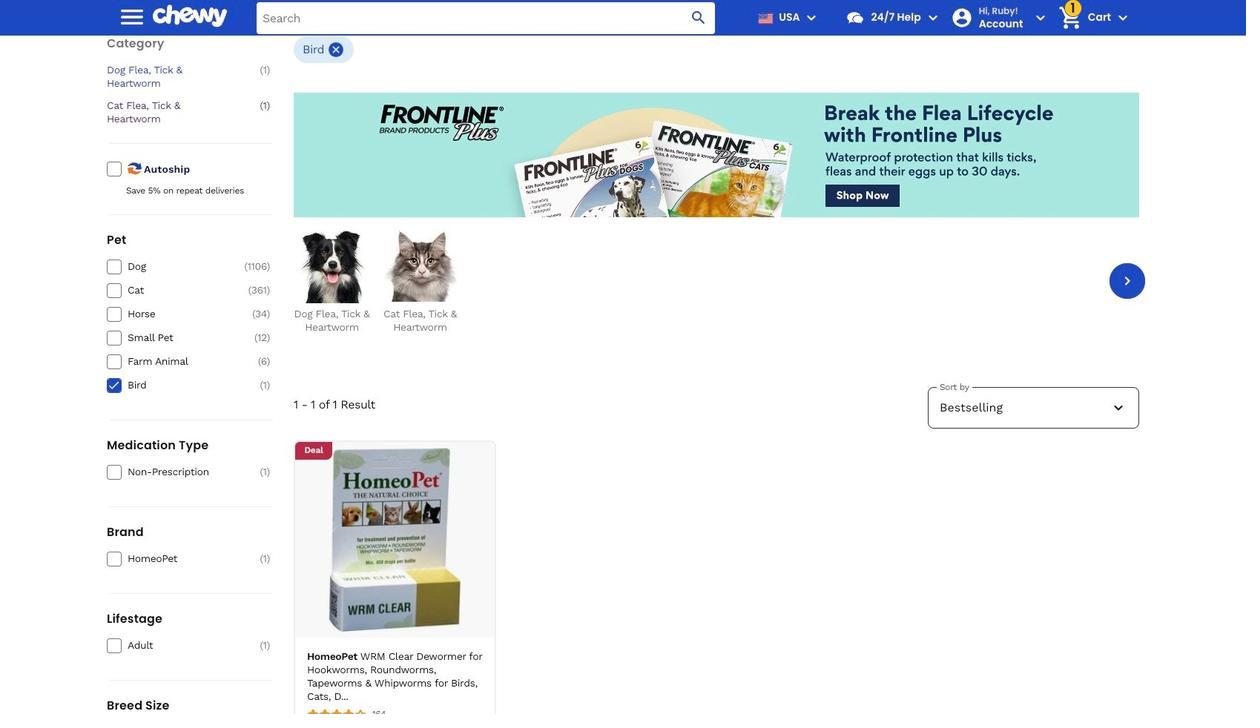 Task type: vqa. For each thing, say whether or not it's contained in the screenshot.
menu icon
no



Task type: describe. For each thing, give the bounding box(es) containing it.
change region menu image
[[803, 9, 821, 27]]

help menu image
[[924, 9, 942, 27]]

chewy support image
[[846, 8, 865, 27]]

chewy home image
[[153, 0, 227, 33]]

items image
[[1057, 5, 1083, 31]]

Search text field
[[257, 2, 715, 34]]

remove image
[[327, 41, 345, 58]]

submit search image
[[690, 9, 708, 27]]

cart menu image
[[1114, 9, 1132, 27]]



Task type: locate. For each thing, give the bounding box(es) containing it.
cat flea, tick & heartworm image
[[383, 229, 457, 303]]

list
[[294, 229, 1139, 334]]

break the flea lifecycle with frontline plus. waterproof protection that kills ticks, fleas, and their eggs up to 30 days. image
[[294, 92, 1139, 217]]

homeopet wrm clear dewormer for hookworms, roundworms, tapeworms & whipworms for birds, cats, dogs & small pets, 450 drops image
[[303, 448, 487, 632]]

account menu image
[[1031, 9, 1049, 27]]

remove element
[[327, 41, 345, 58]]

shop menu image
[[117, 2, 147, 32]]

dog flea, tick & heartworm image
[[295, 229, 369, 303]]

Product search field
[[257, 2, 715, 34]]



